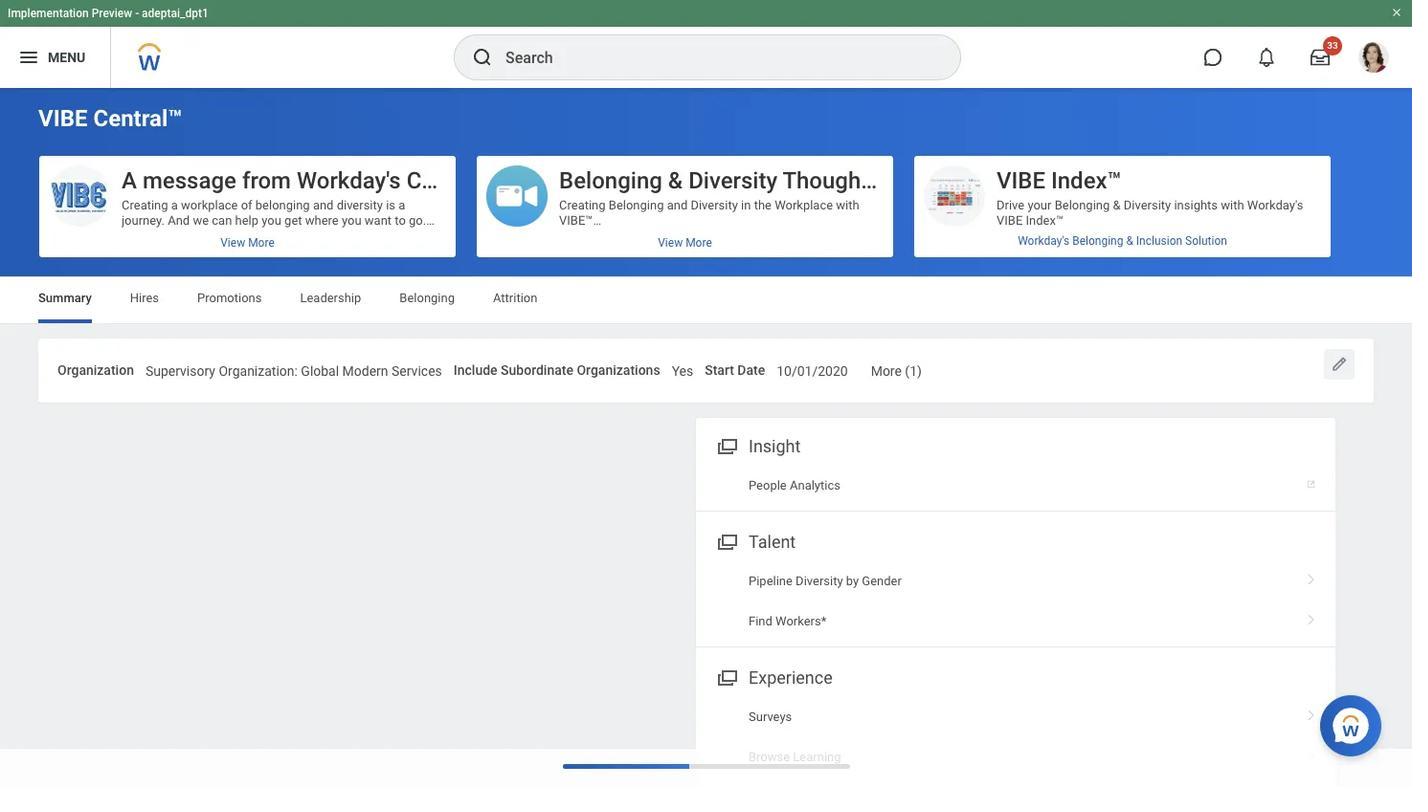 Task type: describe. For each thing, give the bounding box(es) containing it.
yes
[[672, 364, 693, 379]]

belonging up creating
[[559, 168, 662, 194]]

start date
[[705, 363, 765, 378]]

with inside creating belonging and diversity in the workplace with vibe™
[[836, 198, 859, 213]]

talent
[[749, 533, 796, 553]]

in inside creating belonging and diversity in the workplace with vibe™
[[741, 198, 751, 213]]

employees
[[439, 777, 504, 788]]

workday's belonging & inclusion solution link
[[914, 227, 1331, 256]]

equality
[[738, 336, 781, 350]]

supervisory
[[145, 364, 215, 379]]

coming
[[559, 336, 602, 350]]

inclusion
[[1136, 235, 1182, 248]]

organizations
[[756, 351, 832, 366]]

1 watch from the top
[[559, 305, 594, 320]]

a inside 'coming together on the path to equality learn how companies, leaders, and organizations each play a role in building equality. join the webinar with workday leaders and discover ways to assess your intentions against outcomes and drive real change. watch webinar'
[[585, 367, 592, 381]]

justify image
[[17, 46, 40, 69]]

search image
[[471, 46, 494, 69]]

include subordinate organizations
[[454, 363, 660, 378]]

working
[[559, 489, 603, 503]]

chevron right image for learning
[[1299, 744, 1324, 763]]

start date element
[[777, 351, 848, 387]]

for inside uniting at workday for social justice we're taking action to examine our practices and accelerate progress in our company. learn how we're working together to create systemic change both within workday and externally.
[[666, 443, 682, 457]]

measure
[[997, 244, 1045, 258]]

both
[[804, 489, 829, 503]]

company.
[[706, 474, 759, 488]]

learn inside 'coming together on the path to equality learn how companies, leaders, and organizations each play a role in building equality. join the webinar with workday leaders and discover ways to assess your intentions against outcomes and drive real change. watch webinar'
[[559, 351, 590, 366]]

uniting at workday for social justice we're taking action to examine our practices and accelerate progress in our company. learn how we're working together to create systemic change both within workday and externally.
[[559, 443, 865, 519]]

drive
[[743, 397, 770, 411]]

learning
[[793, 750, 841, 765]]

a message from workday's chief diversity officer carin taylor
[[122, 168, 758, 194]]

learn inside uniting at workday for social justice we're taking action to examine our practices and accelerate progress in our company. learn how we're working together to create systemic change both within workday and externally.
[[762, 474, 793, 488]]

modern
[[342, 364, 388, 379]]

workplace
[[775, 198, 833, 213]]

to up externally.
[[655, 489, 667, 503]]

organization element
[[145, 351, 442, 387]]

vibe inside drive your belonging & diversity insights with workday's vibe index™
[[997, 213, 1023, 228]]

to right "path"
[[723, 336, 734, 350]]

webinar
[[775, 367, 819, 381]]

action
[[629, 458, 664, 473]]

at
[[601, 443, 612, 457]]

workday inside 'coming together on the path to equality learn how companies, leaders, and organizations each play a role in building equality. join the webinar with workday leaders and discover ways to assess your intentions against outcomes and drive real change. watch webinar'
[[559, 382, 607, 396]]

adeptai_dpt1
[[142, 7, 209, 20]]

drive
[[997, 198, 1025, 213]]

and down 'building'
[[654, 382, 675, 396]]

belonging
[[517, 759, 575, 774]]

vibe™
[[559, 213, 593, 228]]

menu group image for experience
[[713, 665, 739, 690]]

workday's belonging & inclusion solution
[[1018, 235, 1227, 248]]

10/01/2020
[[777, 364, 848, 379]]

surveys
[[749, 711, 792, 725]]

Supervisory Organization: Global Modern Services text field
[[145, 352, 442, 386]]

across
[[507, 777, 548, 788]]

& inside drive your belonging & diversity insights with workday's vibe index™
[[1113, 198, 1121, 213]]

0 vertical spatial index™
[[1051, 168, 1122, 194]]

diversity inside drive your belonging & diversity insights with workday's vibe index™
[[1124, 198, 1171, 213]]

relative
[[1048, 244, 1092, 258]]

your inside 'coming together on the path to equality learn how companies, leaders, and organizations each play a role in building equality. join the webinar with workday leaders and discover ways to assess your intentions against outcomes and drive real change. watch webinar'
[[815, 382, 839, 396]]

thought
[[783, 168, 869, 194]]

assess
[[773, 382, 812, 396]]

officer
[[561, 168, 631, 194]]

performance
[[1095, 244, 1167, 258]]

central™
[[93, 105, 182, 132]]

vibe central™
[[38, 105, 182, 132]]

message
[[143, 168, 236, 194]]

examine
[[681, 458, 728, 473]]

menu group image
[[713, 432, 739, 458]]

social
[[685, 443, 719, 457]]

all
[[599, 759, 613, 774]]

chevron right image inside 'surveys' link
[[1299, 704, 1324, 723]]

taylor
[[696, 168, 758, 194]]

vibe for vibe index™
[[997, 168, 1045, 194]]

1 webinar from the top
[[597, 305, 643, 320]]

the inside creating belonging and diversity in the workplace with vibe™
[[754, 198, 772, 213]]

companies,
[[620, 351, 683, 366]]

implementation preview -   adeptai_dpt1
[[8, 7, 209, 20]]

with inside 'coming together on the path to equality learn how companies, leaders, and organizations each play a role in building equality. join the webinar with workday leaders and discover ways to assess your intentions against outcomes and drive real change. watch webinar'
[[822, 367, 845, 381]]

& inside measure relative performance to focus belonging & diversity efforts
[[1279, 244, 1287, 258]]

browse
[[749, 750, 790, 765]]

organization
[[57, 363, 134, 378]]

play
[[559, 367, 582, 381]]

a
[[122, 168, 137, 194]]

how inside 'coming together on the path to equality learn how companies, leaders, and organizations each play a role in building equality. join the webinar with workday leaders and discover ways to assess your intentions against outcomes and drive real change. watch webinar'
[[593, 351, 617, 366]]

help ensure less than a 3% difference in belonging for all employees across a row
[[56, 713, 660, 788]]

less
[[514, 741, 538, 756]]

browse learning
[[749, 750, 841, 765]]

leadership inside tab list
[[300, 291, 361, 305]]

preview
[[92, 7, 132, 20]]

chevron right image for diversity
[[1299, 568, 1324, 587]]

10/01/2020 text field
[[777, 352, 848, 386]]

ensure
[[470, 741, 511, 756]]

chief
[[407, 168, 461, 194]]

33 button
[[1299, 36, 1342, 79]]

insights
[[1174, 198, 1218, 213]]

accelerate
[[559, 474, 617, 488]]

2 vertical spatial the
[[754, 367, 772, 381]]

global
[[301, 364, 339, 379]]

gender
[[862, 575, 902, 589]]

Search Workday  search field
[[506, 36, 921, 79]]

change
[[760, 489, 801, 503]]

and inside creating belonging and diversity in the workplace with vibe™
[[667, 198, 688, 213]]

2 vertical spatial workday's
[[1018, 235, 1070, 248]]

& left inclusion
[[1126, 235, 1133, 248]]

equality.
[[678, 367, 724, 381]]

Yes text field
[[672, 352, 693, 386]]

pipeline diversity by gender
[[749, 575, 902, 589]]

menu button
[[0, 27, 110, 88]]

& up creating belonging and diversity in the workplace with vibe™ at the top of page
[[668, 168, 683, 194]]

pipeline diversity by gender link
[[696, 562, 1336, 602]]

2 column header from the left
[[394, 675, 660, 713]]

1 vertical spatial workday
[[615, 443, 663, 457]]

from
[[242, 168, 291, 194]]

browse learning link
[[696, 738, 1336, 777]]

list for talent
[[696, 562, 1336, 642]]

uniting
[[559, 443, 598, 457]]

edit image
[[1330, 355, 1349, 374]]

attrition
[[493, 291, 537, 305]]



Task type: locate. For each thing, give the bounding box(es) containing it.
0 horizontal spatial how
[[593, 351, 617, 366]]

1 vertical spatial menu group image
[[713, 665, 739, 690]]

belonging down vibe index™
[[1055, 198, 1110, 213]]

create
[[670, 489, 704, 503]]

the
[[754, 198, 772, 213], [674, 336, 692, 350], [754, 367, 772, 381]]

join
[[727, 367, 751, 381]]

2 vertical spatial workday
[[559, 504, 607, 519]]

0 vertical spatial watch
[[559, 305, 594, 320]]

row
[[56, 675, 660, 713]]

diversity left by
[[796, 575, 843, 589]]

1 horizontal spatial a
[[585, 367, 592, 381]]

for inside help ensure less than a 3% difference in belonging for all employees across a
[[579, 759, 596, 774]]

a left 3%
[[571, 741, 578, 756]]

1 horizontal spatial for
[[666, 443, 682, 457]]

your inside drive your belonging & diversity insights with workday's vibe index™
[[1028, 198, 1052, 213]]

focus
[[1184, 244, 1218, 258]]

subordinate
[[501, 363, 573, 378]]

2 chevron right image from the top
[[1299, 608, 1324, 627]]

1 vertical spatial a
[[571, 741, 578, 756]]

0 vertical spatial the
[[754, 198, 772, 213]]

intentions
[[559, 397, 614, 411]]

pipeline
[[749, 575, 793, 589]]

vibe up drive at the right top of the page
[[997, 168, 1045, 194]]

0 horizontal spatial our
[[684, 474, 703, 488]]

diversity down taylor
[[691, 198, 738, 213]]

creating
[[559, 198, 606, 213]]

2 horizontal spatial workday's
[[1247, 198, 1303, 213]]

cell
[[56, 713, 394, 788]]

0 vertical spatial vibe
[[38, 105, 88, 132]]

workday up intentions
[[559, 382, 607, 396]]

watch down intentions
[[559, 412, 594, 427]]

within
[[832, 489, 865, 503]]

1 horizontal spatial your
[[1028, 198, 1052, 213]]

discover
[[678, 382, 724, 396]]

webinar inside 'coming together on the path to equality learn how companies, leaders, and organizations each play a role in building equality. join the webinar with workday leaders and discover ways to assess your intentions against outcomes and drive real change. watch webinar'
[[597, 412, 643, 427]]

vibe down menu at left
[[38, 105, 88, 132]]

0 vertical spatial list
[[696, 562, 1336, 642]]

1 horizontal spatial how
[[797, 474, 820, 488]]

tab list containing summary
[[19, 278, 1393, 324]]

tab list
[[19, 278, 1393, 324]]

0 vertical spatial a
[[585, 367, 592, 381]]

chevron right image inside find workers* link
[[1299, 608, 1324, 627]]

date
[[737, 363, 765, 378]]

people
[[749, 479, 787, 493]]

vibe
[[38, 105, 88, 132], [997, 168, 1045, 194], [997, 213, 1023, 228]]

measure relative performance to focus belonging & diversity efforts
[[997, 244, 1287, 274]]

watch inside 'coming together on the path to equality learn how companies, leaders, and organizations each play a role in building equality. join the webinar with workday leaders and discover ways to assess your intentions against outcomes and drive real change. watch webinar'
[[559, 412, 594, 427]]

cell inside main content
[[56, 713, 394, 788]]

menu banner
[[0, 0, 1412, 88]]

chevron right image
[[1299, 568, 1324, 587], [1299, 608, 1324, 627], [1299, 704, 1324, 723], [1299, 744, 1324, 763]]

1 vertical spatial list
[[696, 698, 1336, 777]]

your right drive at the right top of the page
[[1028, 198, 1052, 213]]

by
[[846, 575, 859, 589]]

diversity inside button
[[466, 168, 555, 194]]

ext link image
[[1305, 472, 1324, 491]]

our down justice
[[731, 458, 749, 473]]

workday's inside button
[[297, 168, 401, 194]]

your
[[1028, 198, 1052, 213], [815, 382, 839, 396]]

notifications large image
[[1257, 48, 1276, 67]]

0 vertical spatial webinar
[[597, 305, 643, 320]]

how up both
[[797, 474, 820, 488]]

profile logan mcneil image
[[1359, 42, 1389, 77]]

in down taylor
[[741, 198, 751, 213]]

menu group image
[[713, 529, 739, 555], [713, 665, 739, 690]]

0 vertical spatial menu group image
[[713, 529, 739, 555]]

belonging right focus
[[1221, 244, 1276, 258]]

vibe down drive at the right top of the page
[[997, 213, 1023, 228]]

1 vertical spatial watch
[[559, 412, 594, 427]]

0 vertical spatial learn
[[559, 351, 590, 366]]

people analytics link
[[696, 466, 1336, 506]]

workday's right insights
[[1247, 198, 1303, 213]]

1 horizontal spatial workday's
[[1018, 235, 1070, 248]]

externally.
[[634, 504, 690, 519]]

list containing pipeline diversity by gender
[[696, 562, 1336, 642]]

diversity inside measure relative performance to focus belonging & diversity efforts
[[997, 259, 1044, 274]]

0 horizontal spatial leadership
[[300, 291, 361, 305]]

the down belonging & diversity thought leadership
[[754, 198, 772, 213]]

diversity down measure
[[997, 259, 1044, 274]]

main content
[[0, 88, 1412, 788]]

surveys link
[[696, 698, 1336, 738]]

0 vertical spatial workday
[[559, 382, 607, 396]]

2 list from the top
[[696, 698, 1336, 777]]

summary
[[38, 291, 92, 305]]

services
[[392, 364, 442, 379]]

1 horizontal spatial leadership
[[874, 168, 988, 194]]

analytics
[[790, 479, 841, 493]]

a message from workday's chief diversity officer carin taylor button
[[39, 156, 758, 258]]

experience
[[749, 668, 833, 689]]

1 vertical spatial your
[[815, 382, 839, 396]]

3%
[[582, 741, 599, 756]]

with
[[836, 198, 859, 213], [1221, 198, 1244, 213], [822, 367, 845, 381]]

1 vertical spatial how
[[797, 474, 820, 488]]

help
[[439, 741, 467, 756]]

vibe index™
[[997, 168, 1122, 194]]

belonging up efforts
[[1073, 235, 1123, 248]]

1 vertical spatial the
[[674, 336, 692, 350]]

the right join
[[754, 367, 772, 381]]

how up role
[[593, 351, 617, 366]]

in inside help ensure less than a 3% difference in belonging for all employees across a
[[503, 759, 514, 774]]

and up analytics
[[806, 458, 827, 473]]

workday's up efforts
[[1018, 235, 1070, 248]]

and down ways
[[720, 397, 740, 411]]

close environment banner image
[[1391, 7, 1403, 18]]

leaders,
[[686, 351, 730, 366]]

1 vertical spatial learn
[[762, 474, 793, 488]]

in up the across at the bottom
[[503, 759, 514, 774]]

1 vertical spatial webinar
[[597, 412, 643, 427]]

diversity right chief
[[466, 168, 555, 194]]

tab list inside main content
[[19, 278, 1393, 324]]

1 vertical spatial workday's
[[1247, 198, 1303, 213]]

solution
[[1185, 235, 1227, 248]]

1 menu group image from the top
[[713, 529, 739, 555]]

watch webinar
[[559, 305, 643, 320]]

and down together
[[610, 504, 631, 519]]

33
[[1327, 40, 1338, 51]]

carin
[[637, 168, 691, 194]]

and up join
[[733, 351, 753, 366]]

to
[[1170, 244, 1181, 258], [723, 336, 734, 350], [759, 382, 770, 396], [667, 458, 678, 473], [655, 489, 667, 503]]

in up create
[[671, 474, 681, 488]]

belonging inside measure relative performance to focus belonging & diversity efforts
[[1221, 244, 1276, 258]]

coming together on the path to equality learn how companies, leaders, and organizations each play a role in building equality. join the webinar with workday leaders and discover ways to assess your intentions against outcomes and drive real change. watch webinar
[[559, 336, 861, 427]]

menu group image for talent
[[713, 529, 739, 555]]

0 horizontal spatial workday's
[[297, 168, 401, 194]]

with down each
[[822, 367, 845, 381]]

2 webinar from the top
[[597, 412, 643, 427]]

0 vertical spatial our
[[731, 458, 749, 473]]

workday up action
[[615, 443, 663, 457]]

1 chevron right image from the top
[[1299, 568, 1324, 587]]

we're
[[559, 458, 589, 473]]

list containing surveys
[[696, 698, 1336, 777]]

together
[[605, 336, 654, 350]]

learn down practices
[[762, 474, 793, 488]]

a left role
[[585, 367, 592, 381]]

with down the thought
[[836, 198, 859, 213]]

0 vertical spatial leadership
[[874, 168, 988, 194]]

workday down "working"
[[559, 504, 607, 519]]

webinar down the against
[[597, 412, 643, 427]]

in up leaders
[[618, 367, 628, 381]]

to up drive at the right of the page
[[759, 382, 770, 396]]

diversity inside creating belonging and diversity in the workplace with vibe™
[[691, 198, 738, 213]]

organization:
[[219, 364, 298, 379]]

and down carin
[[667, 198, 688, 213]]

learn up play
[[559, 351, 590, 366]]

1 vertical spatial our
[[684, 474, 703, 488]]

main content containing vibe central™
[[0, 88, 1412, 788]]

to inside measure relative performance to focus belonging & diversity efforts
[[1170, 244, 1181, 258]]

workday's inside drive your belonging & diversity insights with workday's vibe index™
[[1247, 198, 1303, 213]]

(1)
[[905, 364, 922, 379]]

1 vertical spatial leadership
[[300, 291, 361, 305]]

path
[[695, 336, 720, 350]]

belonging up services
[[400, 291, 455, 305]]

0 horizontal spatial a
[[571, 741, 578, 756]]

and
[[667, 198, 688, 213], [733, 351, 753, 366], [654, 382, 675, 396], [720, 397, 740, 411], [806, 458, 827, 473], [610, 504, 631, 519]]

workday's right 'from'
[[297, 168, 401, 194]]

index™ inside drive your belonging & diversity insights with workday's vibe index™
[[1026, 213, 1064, 228]]

diversity
[[466, 168, 555, 194], [689, 168, 778, 194], [691, 198, 738, 213], [1124, 198, 1171, 213], [997, 259, 1044, 274], [796, 575, 843, 589]]

webinar up together
[[597, 305, 643, 320]]

1 horizontal spatial our
[[731, 458, 749, 473]]

change.
[[797, 397, 841, 411]]

efforts
[[1047, 259, 1085, 274]]

0 horizontal spatial for
[[579, 759, 596, 774]]

belonging inside tab list
[[400, 291, 455, 305]]

chevron right image inside pipeline diversity by gender link
[[1299, 568, 1324, 587]]

for left "social"
[[666, 443, 682, 457]]

index™ up measure
[[1026, 213, 1064, 228]]

progress
[[620, 474, 668, 488]]

people analytics
[[749, 479, 841, 493]]

learn
[[559, 351, 590, 366], [762, 474, 793, 488]]

2 vertical spatial vibe
[[997, 213, 1023, 228]]

menu group image down the systemic
[[713, 529, 739, 555]]

3 chevron right image from the top
[[1299, 704, 1324, 723]]

2 watch from the top
[[559, 412, 594, 427]]

a
[[585, 367, 592, 381], [571, 741, 578, 756]]

creating belonging and diversity in the workplace with vibe™
[[559, 198, 859, 228]]

1 column header from the left
[[56, 675, 394, 713]]

list
[[696, 562, 1336, 642], [696, 698, 1336, 777]]

hires
[[130, 291, 159, 305]]

watch up coming
[[559, 305, 594, 320]]

0 vertical spatial workday's
[[297, 168, 401, 194]]

menu group image left experience
[[713, 665, 739, 690]]

find workers* link
[[696, 602, 1336, 642]]

1 vertical spatial vibe
[[997, 168, 1045, 194]]

with inside drive your belonging & diversity insights with workday's vibe index™
[[1221, 198, 1244, 213]]

insight
[[749, 436, 801, 456]]

in
[[741, 198, 751, 213], [618, 367, 628, 381], [671, 474, 681, 488], [503, 759, 514, 774]]

belonging inside drive your belonging & diversity insights with workday's vibe index™
[[1055, 198, 1110, 213]]

0 horizontal spatial learn
[[559, 351, 590, 366]]

start
[[705, 363, 734, 378]]

belonging inside creating belonging and diversity in the workplace with vibe™
[[609, 198, 664, 213]]

0 vertical spatial your
[[1028, 198, 1052, 213]]

workday
[[559, 382, 607, 396], [615, 443, 663, 457], [559, 504, 607, 519]]

workers*
[[776, 614, 826, 629]]

chevron right image for workers*
[[1299, 608, 1324, 627]]

the right on
[[674, 336, 692, 350]]

in inside uniting at workday for social justice we're taking action to examine our practices and accelerate progress in our company. learn how we're working together to create systemic change both within workday and externally.
[[671, 474, 681, 488]]

vibe for vibe central™
[[38, 105, 88, 132]]

1 vertical spatial for
[[579, 759, 596, 774]]

on
[[657, 336, 671, 350]]

& right solution
[[1279, 244, 1287, 258]]

your up change.
[[815, 382, 839, 396]]

promotions
[[197, 291, 262, 305]]

with right insights
[[1221, 198, 1244, 213]]

difference
[[439, 759, 500, 774]]

how
[[593, 351, 617, 366], [797, 474, 820, 488]]

inbox large image
[[1311, 48, 1330, 67]]

to left focus
[[1170, 244, 1181, 258]]

to right action
[[667, 458, 678, 473]]

webinar
[[597, 305, 643, 320], [597, 412, 643, 427]]

4 chevron right image from the top
[[1299, 744, 1324, 763]]

find
[[749, 614, 772, 629]]

include subordinate organizations element
[[672, 351, 693, 387]]

help ensure less than a 3% difference in belonging for all employees across a
[[439, 741, 616, 788]]

a inside help ensure less than a 3% difference in belonging for all employees across a
[[571, 741, 578, 756]]

than
[[541, 741, 568, 756]]

how inside uniting at workday for social justice we're taking action to examine our practices and accelerate progress in our company. learn how we're working together to create systemic change both within workday and externally.
[[797, 474, 820, 488]]

menu
[[48, 49, 85, 65]]

for down 3%
[[579, 759, 596, 774]]

outcomes
[[661, 397, 717, 411]]

diversity up creating belonging and diversity in the workplace with vibe™ at the top of page
[[689, 168, 778, 194]]

More (1) text field
[[871, 352, 922, 386]]

list for experience
[[696, 698, 1336, 777]]

our up create
[[684, 474, 703, 488]]

1 list from the top
[[696, 562, 1336, 642]]

column header
[[56, 675, 394, 713], [394, 675, 660, 713]]

0 vertical spatial for
[[666, 443, 682, 457]]

index™ up workday's belonging & inclusion solution
[[1051, 168, 1122, 194]]

include
[[454, 363, 497, 378]]

belonging down carin
[[609, 198, 664, 213]]

& up workday's belonging & inclusion solution
[[1113, 198, 1121, 213]]

organizations
[[577, 363, 660, 378]]

diversity up inclusion
[[1124, 198, 1171, 213]]

2 menu group image from the top
[[713, 665, 739, 690]]

chevron right image inside browse learning link
[[1299, 744, 1324, 763]]

0 horizontal spatial your
[[815, 382, 839, 396]]

each
[[835, 351, 861, 366]]

more
[[871, 364, 902, 379]]

1 vertical spatial index™
[[1026, 213, 1064, 228]]

in inside 'coming together on the path to equality learn how companies, leaders, and organizations each play a role in building equality. join the webinar with workday leaders and discover ways to assess your intentions against outcomes and drive real change. watch webinar'
[[618, 367, 628, 381]]

1 horizontal spatial learn
[[762, 474, 793, 488]]

row inside main content
[[56, 675, 660, 713]]

practices
[[752, 458, 803, 473]]

0 vertical spatial how
[[593, 351, 617, 366]]



Task type: vqa. For each thing, say whether or not it's contained in the screenshot.


